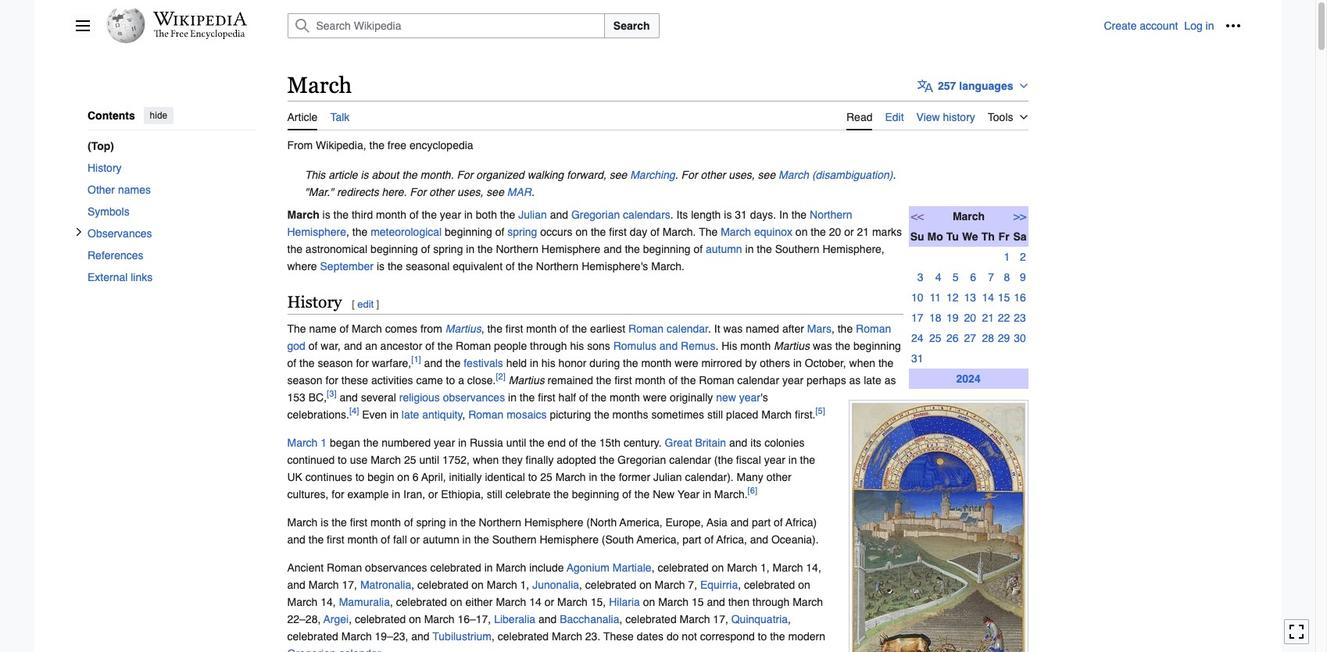 Task type: vqa. For each thing, say whether or not it's contained in the screenshot.
History in March ELEMENT
yes



Task type: describe. For each thing, give the bounding box(es) containing it.
on the 20 or 21 marks the astronomical beginning of spring in the northern hemisphere and the beginning of
[[287, 226, 902, 255]]

march up autumn link on the top right of the page
[[721, 226, 751, 238]]

autumn inside march is the first month of spring in the northern hemisphere (north america, europe, asia and part of africa) and the first month of fall or autumn in the southern hemisphere (south america, part of africa, and oceania).
[[423, 534, 459, 546]]

of right god
[[309, 340, 318, 352]]

northern inside march is the first month of spring in the northern hemisphere (north america, europe, asia and part of africa) and the first month of fall or autumn in the southern hemisphere (south america, part of africa, and oceania).
[[479, 516, 521, 529]]

25 inside 10 11 12 13 14 15 16 17 18 19 20 21 22 23 24 25 26 27 28 29 30
[[929, 332, 942, 344]]

roman god link
[[287, 322, 891, 352]]

0 horizontal spatial 31
[[735, 208, 747, 221]]

of right name
[[340, 322, 349, 335]]

the inside this article is about the month. for organized walking forward, see marching . for other uses, see march (disambiguation) . "mar." redirects here. for other uses, see mar .
[[402, 169, 417, 181]]

late inside remained the first month of the roman calendar year perhaps as late as 153 bc,
[[864, 374, 882, 387]]

20 link
[[964, 312, 976, 324]]

the down during
[[596, 374, 612, 387]]

march inside , celebrated march 19–23, and
[[341, 630, 372, 643]]

the right in
[[792, 208, 807, 221]]

0 vertical spatial march.
[[663, 226, 696, 238]]

(the
[[714, 454, 733, 466]]

257 languages
[[938, 80, 1013, 92]]

the down god
[[299, 357, 315, 369]]

great britain link
[[665, 437, 726, 449]]

africa,
[[716, 534, 747, 546]]

7
[[988, 271, 994, 283]]

name
[[309, 322, 337, 335]]

to up celebrate
[[528, 471, 537, 483]]

beginning down day
[[643, 243, 691, 255]]

2 horizontal spatial see
[[758, 169, 776, 181]]

11
[[930, 291, 941, 304]]

celebrated down agonium martiale link
[[585, 579, 636, 591]]

the down ethiopia,
[[461, 516, 476, 529]]

this article is about the month. for organized walking forward, see marching . for other uses, see march (disambiguation) . "mar." redirects here. for other uses, see mar .
[[305, 169, 896, 198]]

the down colonies
[[800, 454, 815, 466]]

in right held
[[530, 357, 539, 369]]

beginning down both
[[445, 226, 492, 238]]

0 vertical spatial gregorian
[[571, 208, 620, 221]]

dates
[[637, 630, 664, 643]]

hemisphere inside 'northern hemisphere'
[[287, 226, 346, 238]]

0 horizontal spatial other
[[429, 186, 454, 198]]

the free encyclopedia image
[[154, 30, 245, 40]]

and inside [3] and several religious observances in the first half of the month were originally new year
[[340, 391, 358, 404]]

note containing this article is about the month. for organized walking forward, see
[[287, 166, 1028, 183]]

year inside remained the first month of the roman calendar year perhaps as late as 153 bc,
[[782, 374, 804, 387]]

mars link
[[807, 322, 832, 335]]

ancient roman observances celebrated in march include agonium martiale
[[287, 562, 652, 574]]

roman inside remained the first month of the roman calendar year perhaps as late as 153 bc,
[[699, 374, 734, 387]]

season inside held in his honor during the month were mirrored by others in october, when the season for these activities came to a close.
[[287, 374, 323, 387]]

celebrated up 19–23,
[[355, 613, 406, 626]]

[3] and several religious observances in the first half of the month were originally new year
[[327, 388, 761, 404]]

hemisphere up the agonium
[[540, 534, 599, 546]]

the up "originally"
[[681, 374, 696, 387]]

the up mosaics
[[520, 391, 535, 404]]

on right the occurs
[[576, 226, 588, 238]]

16
[[1014, 291, 1026, 304]]

first inside [3] and several religious observances in the first half of the month were originally new year
[[538, 391, 556, 404]]

27 link
[[964, 332, 976, 344]]

to down quinquatria
[[758, 630, 767, 643]]

on inside on the 20 or 21 marks the astronomical beginning of spring in the northern hemisphere and the beginning of
[[796, 226, 808, 238]]

20 inside 10 11 12 13 14 15 16 17 18 19 20 21 22 23 24 25 26 27 28 29 30
[[964, 312, 976, 324]]

beginning inside was the beginning of the season for warfare,
[[854, 340, 901, 352]]

julian inside and its colonies continued to use march 25 until 1752, when they finally adopted the gregorian calendar (the fiscal year in the uk continues to begin on 6 april, initially identical to 25 march in the former julian calendar). many other cultures, for example in iran, or ethiopia, still celebrate the beginning of the new year in march.
[[653, 471, 682, 483]]

march down 7,
[[658, 596, 689, 609]]

argei link
[[323, 613, 349, 626]]

0 vertical spatial history
[[87, 161, 121, 174]]

1 vertical spatial march.
[[651, 260, 685, 273]]

2 as from the left
[[885, 374, 896, 387]]

first down the gregorian calendars 'link'
[[609, 226, 627, 238]]

the inside in the southern hemisphere, where
[[757, 243, 772, 255]]

in left both
[[464, 208, 473, 221]]

in up ancient roman observances celebrated in march include agonium martiale
[[462, 534, 471, 546]]

2 horizontal spatial for
[[681, 169, 698, 181]]

roman inside [4] even in late antiquity , roman mosaics picturing the months sometimes still placed march first. [5]
[[468, 408, 504, 421]]

of up of war, and an ancestor of the roman people through his sons romulus and remus . his month martius at the bottom of the page
[[560, 322, 569, 335]]

martiale
[[613, 562, 652, 574]]

late inside [4] even in late antiquity , roman mosaics picturing the months sometimes still placed march first. [5]
[[402, 408, 419, 421]]

march left 7,
[[655, 579, 685, 591]]

march down argei , celebrated on march 16–17, liberalia and bacchanalia , celebrated march 17, quinquatria
[[552, 630, 582, 643]]

matronalia
[[360, 579, 411, 591]]

march up equirria 'link'
[[727, 562, 758, 574]]

celebrated up dates
[[626, 613, 677, 626]]

of inside was the beginning of the season for warfare,
[[287, 357, 296, 369]]

mamuralia
[[339, 596, 390, 609]]

in inside personal tools navigation
[[1206, 20, 1214, 32]]

0 horizontal spatial julian
[[518, 208, 547, 221]]

8 link
[[998, 271, 1010, 283]]

spring inside march is the first month of spring in the northern hemisphere (north america, europe, asia and part of africa) and the first month of fall or autumn in the southern hemisphere (south america, part of africa, and oceania).
[[416, 516, 446, 529]]

march. inside and its colonies continued to use march 25 until 1752, when they finally adopted the gregorian calendar (the fiscal year in the uk continues to begin on 6 april, initially identical to 25 march in the former julian calendar). many other cultures, for example in iran, or ethiopia, still celebrate the beginning of the new year in march.
[[714, 488, 748, 501]]

and inside [1] and the festivals
[[424, 357, 442, 369]]

named
[[746, 322, 779, 335]]

meteorological
[[371, 226, 442, 238]]

read
[[847, 111, 873, 123]]

to inside held in his honor during the month were mirrored by others in october, when the season for these activities came to a close.
[[446, 374, 455, 387]]

hide
[[149, 110, 167, 121]]

13
[[964, 291, 976, 304]]

celebrated up either
[[430, 562, 481, 574]]

antiquity
[[422, 408, 463, 421]]

the down day
[[625, 243, 640, 255]]

march down ancient on the bottom of the page
[[309, 579, 339, 591]]

1 horizontal spatial part
[[752, 516, 771, 529]]

for inside held in his honor during the month were mirrored by others in october, when the season for these activities came to a close.
[[326, 374, 338, 387]]

mar
[[507, 186, 532, 198]]

0 horizontal spatial 14
[[529, 596, 542, 609]]

or down matronalia , celebrated on march 1, junonalia ,  celebrated on march 7, equirria at the bottom of the page
[[545, 596, 554, 609]]

free
[[388, 139, 406, 151]]

1 vertical spatial 1
[[321, 437, 327, 449]]

29 link
[[998, 332, 1010, 344]]

"mar."
[[305, 186, 334, 198]]

view history link
[[917, 101, 975, 129]]

the up of war, and an ancestor of the roman people through his sons romulus and remus . his month martius at the bottom of the page
[[572, 322, 587, 335]]

by
[[745, 357, 757, 369]]

21 link
[[982, 312, 994, 324]]

observances inside [3] and several religious observances in the first half of the month were originally new year
[[443, 391, 505, 404]]

1 vertical spatial america,
[[637, 534, 680, 546]]

1 vertical spatial the
[[287, 322, 306, 335]]

northern down the occurs
[[536, 260, 579, 273]]

29
[[998, 332, 1010, 344]]

roman up romulus
[[628, 322, 664, 335]]

was inside was the beginning of the season for warfare,
[[813, 340, 832, 352]]

and inside on the 20 or 21 marks the astronomical beginning of spring in the northern hemisphere and the beginning of
[[604, 243, 622, 255]]

of up meteorological
[[410, 208, 419, 221]]

in up mamuralia , celebrated on either march 14 or march 15, hilaria
[[484, 562, 493, 574]]

beginning down meteorological "link"
[[371, 243, 418, 255]]

. up marks
[[893, 169, 896, 181]]

its
[[751, 437, 762, 449]]

warfare,
[[372, 357, 411, 369]]

1 horizontal spatial 25
[[540, 471, 553, 483]]

continues
[[306, 471, 352, 483]]

13 link
[[964, 291, 976, 304]]

from wikipedia, the free encyclopedia
[[287, 139, 473, 151]]

marks
[[872, 226, 902, 238]]

festivals
[[464, 357, 503, 369]]

153
[[287, 391, 306, 404]]

the up [1] and the festivals
[[438, 340, 453, 352]]

>> link
[[1014, 210, 1026, 223]]

of right day
[[650, 226, 660, 238]]

still inside [4] even in late antiquity , roman mosaics picturing the months sometimes still placed march first. [5]
[[707, 408, 723, 421]]

0 vertical spatial autumn
[[706, 243, 742, 255]]

through inside on march 15 and then through march 22–28,
[[753, 596, 790, 609]]

. up the its
[[675, 169, 678, 181]]

many
[[737, 471, 764, 483]]

15 inside on march 15 and then through march 22–28,
[[692, 596, 704, 609]]

is for march is the third month of the year in both the julian and gregorian calendars . its length is 31 days. in the
[[323, 208, 330, 221]]

0 vertical spatial 1
[[1004, 251, 1010, 263]]

were inside [3] and several religious observances in the first half of the month were originally new year
[[643, 391, 667, 404]]

and up ancient on the bottom of the page
[[287, 534, 306, 546]]

the up use
[[363, 437, 379, 449]]

gregorian inside and its colonies continued to use march 25 until 1752, when they finally adopted the gregorian calendar (the fiscal year in the uk continues to begin on 6 april, initially identical to 25 march in the former julian calendar). many other cultures, for example in iran, or ethiopia, still celebrate the beginning of the new year in march.
[[618, 454, 666, 466]]

still inside and its colonies continued to use march 25 until 1752, when they finally adopted the gregorian calendar (the fiscal year in the uk continues to begin on 6 april, initially identical to 25 march in the former julian calendar). many other cultures, for example in iran, or ethiopia, still celebrate the beginning of the new year in march.
[[487, 488, 503, 501]]

held in his honor during the month were mirrored by others in october, when the season for these activities came to a close.
[[287, 357, 894, 387]]

other inside and its colonies continued to use march 25 until 1752, when they finally adopted the gregorian calendar (the fiscal year in the uk continues to begin on 6 april, initially identical to 25 march in the former julian calendar). many other cultures, for example in iran, or ethiopia, still celebrate the beginning of the new year in march.
[[767, 471, 792, 483]]

northern hemisphere
[[287, 208, 852, 238]]

the down romulus
[[623, 357, 638, 369]]

the up people
[[487, 322, 503, 335]]

march up su mo tu we th fr sa
[[953, 210, 985, 223]]

in down colonies
[[789, 454, 797, 466]]

, celebrated on march 1, march 14, and march 17,
[[287, 562, 821, 591]]

first up people
[[506, 322, 523, 335]]

the down third on the top
[[352, 226, 368, 238]]

the up ancient on the bottom of the page
[[309, 534, 324, 546]]

talk
[[330, 111, 350, 123]]

first.
[[795, 408, 816, 421]]

year left both
[[440, 208, 461, 221]]

24 link
[[911, 332, 924, 344]]

from
[[420, 322, 442, 335]]

in inside in the southern hemisphere, where
[[745, 243, 754, 255]]

first down the "cultures,"
[[327, 534, 344, 546]]

its
[[677, 208, 688, 221]]

symbols
[[87, 205, 129, 218]]

of down both
[[495, 226, 504, 238]]

1 vertical spatial uses,
[[457, 186, 483, 198]]

include
[[529, 562, 564, 574]]

here.
[[382, 186, 407, 198]]

history inside "march" element
[[287, 293, 342, 312]]

colonies
[[765, 437, 805, 449]]

new year link
[[716, 391, 761, 404]]

sons
[[587, 340, 610, 352]]

cultures,
[[287, 488, 329, 501]]

originally
[[670, 391, 713, 404]]

of down from
[[425, 340, 435, 352]]

northern inside 'northern hemisphere'
[[810, 208, 852, 221]]

the right mars on the right of the page
[[838, 322, 853, 335]]

on inside and its colonies continued to use march 25 until 1752, when they finally adopted the gregorian calendar (the fiscal year in the uk continues to begin on 6 april, initially identical to 25 march in the former julian calendar). many other cultures, for example in iran, or ethiopia, still celebrate the beginning of the new year in march.
[[397, 471, 410, 483]]

and left an
[[344, 340, 362, 352]]

comes
[[385, 322, 417, 335]]

of inside and its colonies continued to use march 25 until 1752, when they finally adopted the gregorian calendar (the fiscal year in the uk continues to begin on 6 april, initially identical to 25 march in the former julian calendar). many other cultures, for example in iran, or ethiopia, still celebrate the beginning of the new year in march.
[[622, 488, 632, 501]]

until for 25
[[419, 454, 439, 466]]

2
[[1020, 251, 1026, 263]]

the up ancient roman observances celebrated in march include agonium martiale
[[474, 534, 489, 546]]

march down oceania).
[[773, 562, 803, 574]]

people
[[494, 340, 527, 352]]

months
[[613, 408, 648, 421]]

and inside , celebrated march 19–23, and
[[411, 630, 430, 643]]

junonalia
[[532, 579, 579, 591]]

or inside march is the first month of spring in the northern hemisphere (north america, europe, asia and part of africa) and the first month of fall or autumn in the southern hemisphere (south america, part of africa, and oceania).
[[410, 534, 420, 546]]

roman right ancient on the bottom of the page
[[327, 562, 362, 574]]

19 link
[[947, 312, 959, 324]]

the up where
[[287, 243, 302, 255]]

on inside on march 15 and then through march 22–28,
[[643, 596, 655, 609]]

march up mamuralia , celebrated on either march 14 or march 15, hilaria
[[487, 579, 517, 591]]

were inside held in his honor during the month were mirrored by others in october, when the season for these activities came to a close.
[[675, 357, 699, 369]]

in down adopted
[[589, 471, 598, 483]]

hide button
[[143, 107, 173, 124]]

celebrated down liberalia
[[498, 630, 549, 643]]

0 horizontal spatial for
[[410, 186, 426, 198]]

iran,
[[403, 488, 425, 501]]

organized
[[476, 169, 524, 181]]

is for september is the seasonal equivalent of the northern hemisphere's march.
[[377, 260, 385, 273]]

southern inside march is the first month of spring in the northern hemisphere (north america, europe, asia and part of africa) and the first month of fall or autumn in the southern hemisphere (south america, part of africa, and oceania).
[[492, 534, 537, 546]]

calendar inside remained the first month of the roman calendar year perhaps as late as 153 bc,
[[737, 374, 779, 387]]

the up finally
[[529, 437, 545, 449]]

month inside remained the first month of the roman calendar year perhaps as late as 153 bc,
[[635, 374, 666, 387]]

the left "31" link
[[879, 357, 894, 369]]

[6]
[[748, 485, 758, 496]]

in down calendar).
[[703, 488, 711, 501]]

0 vertical spatial his
[[570, 340, 584, 352]]

search
[[613, 20, 650, 32]]

tubilustrium , celebrated march 23. these dates do not correspond to the modern
[[433, 630, 825, 643]]

is for march is the first month of spring in the northern hemisphere (north america, europe, asia and part of africa) and the first month of fall or autumn in the southern hemisphere (south america, part of africa, and oceania).
[[321, 516, 329, 529]]

identical
[[485, 471, 525, 483]]

hemisphere down celebrate
[[524, 516, 583, 529]]

march main content
[[281, 70, 1241, 653]]

9 link
[[1014, 271, 1026, 283]]

march inside march is the first month of spring in the northern hemisphere (north america, europe, asia and part of africa) and the first month of fall or autumn in the southern hemisphere (south america, part of africa, and oceania).
[[287, 516, 318, 529]]

18 link
[[929, 312, 942, 324]]

article link
[[287, 101, 318, 130]]

it
[[714, 322, 720, 335]]

1 horizontal spatial for
[[457, 169, 473, 181]]

remained the first month of the roman calendar year perhaps as late as 153 bc,
[[287, 374, 896, 404]]

1 vertical spatial part
[[683, 534, 702, 546]]

march left include
[[496, 562, 526, 574]]

1 horizontal spatial the
[[699, 226, 718, 238]]

17 link
[[911, 312, 924, 324]]

to down use
[[355, 471, 365, 483]]

1 horizontal spatial see
[[610, 169, 627, 181]]

of down "asia"
[[705, 534, 714, 546]]

march up not
[[680, 613, 710, 626]]

on inside ", celebrated on march 1, march 14, and march 17,"
[[712, 562, 724, 574]]

beginning inside and its colonies continued to use march 25 until 1752, when they finally adopted the gregorian calendar (the fiscal year in the uk continues to begin on 6 april, initially identical to 25 march in the former julian calendar). many other cultures, for example in iran, or ethiopia, still celebrate the beginning of the new year in march.
[[572, 488, 619, 501]]

of left autumn link on the top right of the page
[[694, 243, 703, 255]]

22
[[998, 312, 1010, 324]]

or inside and its colonies continued to use march 25 until 1752, when they finally adopted the gregorian calendar (the fiscal year in the uk continues to begin on 6 april, initially identical to 25 march in the former julian calendar). many other cultures, for example in iran, or ethiopia, still celebrate the beginning of the new year in march.
[[428, 488, 438, 501]]

in down ethiopia,
[[449, 516, 458, 529]]

21 inside 10 11 12 13 14 15 16 17 18 19 20 21 22 23 24 25 26 27 28 29 30
[[982, 312, 994, 324]]

4
[[935, 271, 942, 283]]

the right both
[[500, 208, 515, 221]]

from
[[287, 139, 313, 151]]

astronomical
[[306, 243, 368, 255]]

northern hemisphere link
[[287, 208, 852, 238]]

martius link
[[445, 322, 481, 335]]

and up the occurs
[[550, 208, 568, 221]]



Task type: locate. For each thing, give the bounding box(es) containing it.
spring
[[508, 226, 537, 238], [433, 243, 463, 255], [416, 516, 446, 529]]

march.
[[663, 226, 696, 238], [651, 260, 685, 273], [714, 488, 748, 501]]

romulus
[[613, 340, 657, 352]]

march inside this article is about the month. for organized walking forward, see marching . for other uses, see march (disambiguation) . "mar." redirects here. for other uses, see mar .
[[779, 169, 809, 181]]

the down the gregorian calendars 'link'
[[591, 226, 606, 238]]

as
[[849, 374, 861, 387], [885, 374, 896, 387]]

both
[[476, 208, 497, 221]]

march 1 began the numbered year in russia until the end of the 15th century. great britain
[[287, 437, 726, 449]]

and right africa,
[[750, 534, 768, 546]]

the inside [4] even in late antiquity , roman mosaics picturing the months sometimes still placed march first. [5]
[[594, 408, 610, 421]]

equirria
[[700, 579, 738, 591]]

1 horizontal spatial 20
[[964, 312, 976, 324]]

note up calendars
[[287, 166, 1028, 183]]

21 inside on the 20 or 21 marks the astronomical beginning of spring in the northern hemisphere and the beginning of
[[857, 226, 869, 238]]

ethiopia,
[[441, 488, 484, 501]]

0 vertical spatial julian
[[518, 208, 547, 221]]

1 horizontal spatial late
[[864, 374, 882, 387]]

17, up the mamuralia link
[[342, 579, 357, 591]]

first
[[609, 226, 627, 238], [506, 322, 523, 335], [615, 374, 632, 387], [538, 391, 556, 404], [350, 516, 368, 529], [327, 534, 344, 546]]

24
[[911, 332, 924, 344]]

1 vertical spatial for
[[326, 374, 338, 387]]

see down organized
[[486, 186, 504, 198]]

19
[[947, 312, 959, 324]]

external
[[87, 271, 127, 283]]

of right end
[[569, 437, 578, 449]]

1 vertical spatial autumn
[[423, 534, 459, 546]]

was right it
[[723, 322, 743, 335]]

1 link
[[998, 251, 1010, 263]]

4 link
[[929, 271, 942, 283]]

Search search field
[[269, 13, 1104, 38]]

great
[[665, 437, 692, 449]]

month
[[376, 208, 406, 221], [526, 322, 557, 335], [740, 340, 771, 352], [641, 357, 672, 369], [635, 374, 666, 387], [610, 391, 640, 404], [371, 516, 401, 529], [347, 534, 378, 546]]

on right equinox
[[796, 226, 808, 238]]

0 vertical spatial part
[[752, 516, 771, 529]]

20 up hemisphere,
[[829, 226, 841, 238]]

wikipedia image
[[153, 12, 247, 26]]

1 vertical spatial through
[[753, 596, 790, 609]]

through down the name of march comes from martius , the first month of the earliest roman calendar . it was named after mars , the
[[530, 340, 567, 352]]

calendar inside and its colonies continued to use march 25 until 1752, when they finally adopted the gregorian calendar (the fiscal year in the uk continues to begin on 6 april, initially identical to 25 march in the former julian calendar). many other cultures, for example in iran, or ethiopia, still celebrate the beginning of the new year in march.
[[669, 454, 711, 466]]

in inside on the 20 or 21 marks the astronomical beginning of spring in the northern hemisphere and the beginning of
[[466, 243, 475, 255]]

30
[[1014, 332, 1026, 344]]

0 horizontal spatial the
[[287, 322, 306, 335]]

war,
[[321, 340, 341, 352]]

history up other
[[87, 161, 121, 174]]

his
[[722, 340, 737, 352]]

hemisphere inside on the 20 or 21 marks the astronomical beginning of spring in the northern hemisphere and the beginning of
[[542, 243, 601, 255]]

view history
[[917, 111, 975, 123]]

1 horizontal spatial uses,
[[729, 169, 755, 181]]

2 horizontal spatial other
[[767, 471, 792, 483]]

, celebrated on march 14,
[[287, 579, 810, 609]]

14 left 15 link
[[982, 291, 994, 304]]

march up an
[[352, 322, 382, 335]]

Search Wikipedia search field
[[287, 13, 605, 38]]

when inside held in his honor during the month were mirrored by others in october, when the season for these activities came to a close.
[[849, 357, 876, 369]]

14, down oceania).
[[806, 562, 821, 574]]

celebrated inside , celebrated march 19–23, and
[[287, 630, 338, 643]]

fullscreen image
[[1289, 625, 1305, 641]]

links
[[130, 271, 152, 283]]

until up april,
[[419, 454, 439, 466]]

>>
[[1014, 210, 1026, 223]]

junonalia link
[[532, 579, 579, 591]]

march inside , celebrated on march 14,
[[287, 596, 318, 609]]

martius down after
[[774, 340, 810, 352]]

search button
[[604, 13, 659, 38]]

0 horizontal spatial still
[[487, 488, 503, 501]]

on inside , celebrated on march 14,
[[798, 579, 810, 591]]

1 vertical spatial martius
[[774, 340, 810, 352]]

picturing
[[550, 408, 591, 421]]

11 link
[[930, 291, 941, 304]]

the left free
[[369, 139, 385, 151]]

about
[[372, 169, 399, 181]]

celebrated down matronalia
[[396, 596, 447, 609]]

his inside held in his honor during the month were mirrored by others in october, when the season for these activities came to a close.
[[542, 357, 556, 369]]

talk link
[[330, 101, 350, 129]]

1 vertical spatial calendar
[[737, 374, 779, 387]]

march up liberalia
[[496, 596, 526, 609]]

0 horizontal spatial observances
[[365, 562, 427, 574]]

22–28,
[[287, 613, 321, 626]]

0 horizontal spatial his
[[542, 357, 556, 369]]

tu
[[946, 230, 959, 243]]

14, inside , celebrated on march 14,
[[321, 596, 336, 609]]

1 vertical spatial was
[[813, 340, 832, 352]]

either
[[465, 596, 493, 609]]

1 vertical spatial 14,
[[321, 596, 336, 609]]

roman up "russia" at the left bottom of page
[[468, 408, 504, 421]]

0 horizontal spatial 15
[[692, 596, 704, 609]]

1 horizontal spatial when
[[849, 357, 876, 369]]

1 horizontal spatial 15
[[998, 291, 1010, 304]]

observances link
[[87, 222, 256, 244]]

spring inside on the 20 or 21 marks the astronomical beginning of spring in the northern hemisphere and the beginning of
[[433, 243, 463, 255]]

1 vertical spatial spring
[[433, 243, 463, 255]]

when inside and its colonies continued to use march 25 until 1752, when they finally adopted the gregorian calendar (the fiscal year in the uk continues to begin on 6 april, initially identical to 25 march in the former julian calendar). many other cultures, for example in iran, or ethiopia, still celebrate the beginning of the new year in march.
[[473, 454, 499, 466]]

6 link
[[964, 271, 976, 283]]

14 down matronalia , celebrated on march 1, junonalia ,  celebrated on march 7, equirria at the bottom of the page
[[529, 596, 542, 609]]

1 horizontal spatial autumn
[[706, 243, 742, 255]]

0 horizontal spatial was
[[723, 322, 743, 335]]

0 horizontal spatial history
[[87, 161, 121, 174]]

0 horizontal spatial 20
[[829, 226, 841, 238]]

note containing "mar." redirects here. for other uses, see
[[287, 183, 1028, 201]]

menu image
[[75, 18, 90, 34]]

0 horizontal spatial 1,
[[520, 579, 529, 591]]

is inside march is the first month of spring in the northern hemisphere (north america, europe, asia and part of africa) and the first month of fall or autumn in the southern hemisphere (south america, part of africa, and oceania).
[[321, 516, 329, 529]]

1 horizontal spatial martius
[[509, 374, 545, 387]]

march up in
[[779, 169, 809, 181]]

roman inside roman god
[[856, 322, 891, 335]]

year inside [3] and several religious observances in the first half of the month were originally new year
[[739, 391, 761, 404]]

for right here.
[[410, 186, 426, 198]]

0 vertical spatial through
[[530, 340, 567, 352]]

1 horizontal spatial history
[[287, 293, 342, 312]]

account
[[1140, 20, 1178, 32]]

and inside on march 15 and then through march 22–28,
[[707, 596, 725, 609]]

0 horizontal spatial were
[[643, 391, 667, 404]]

until inside and its colonies continued to use march 25 until 1752, when they finally adopted the gregorian calendar (the fiscal year in the uk continues to begin on 6 april, initially identical to 25 march in the former julian calendar). many other cultures, for example in iran, or ethiopia, still celebrate the beginning of the new year in march.
[[419, 454, 439, 466]]

6
[[970, 271, 976, 283], [413, 471, 419, 483]]

the up [4] even in late antiquity , roman mosaics picturing the months sometimes still placed march first. [5]
[[591, 391, 607, 404]]

1 vertical spatial other
[[429, 186, 454, 198]]

1 horizontal spatial 14
[[982, 291, 994, 304]]

the inside [1] and the festivals
[[445, 357, 461, 369]]

america, down the europe, at bottom
[[637, 534, 680, 546]]

1 horizontal spatial 6
[[970, 271, 976, 283]]

or inside on the 20 or 21 marks the astronomical beginning of spring in the northern hemisphere and the beginning of
[[844, 226, 854, 238]]

of inside [3] and several religious observances in the first half of the month were originally new year
[[579, 391, 588, 404]]

1 vertical spatial 31
[[911, 352, 924, 365]]

14, inside ", celebrated on march 1, march 14, and march 17,"
[[806, 562, 821, 574]]

0 vertical spatial uses,
[[729, 169, 755, 181]]

2 vertical spatial spring
[[416, 516, 446, 529]]

in up equivalent
[[466, 243, 475, 255]]

march down adopted
[[556, 471, 586, 483]]

on up iran,
[[397, 471, 410, 483]]

in inside [3] and several religious observances in the first half of the month were originally new year
[[508, 391, 517, 404]]

the up hemisphere,
[[811, 226, 826, 238]]

mosaics
[[507, 408, 547, 421]]

th
[[982, 230, 995, 243]]

gregorian up on the 20 or 21 marks the astronomical beginning of spring in the northern hemisphere and the beginning of
[[571, 208, 620, 221]]

bc,
[[309, 391, 327, 404]]

of right equivalent
[[506, 260, 515, 273]]

for inside and its colonies continued to use march 25 until 1752, when they finally adopted the gregorian calendar (the fiscal year in the uk continues to begin on 6 april, initially identical to 25 march in the former julian calendar). many other cultures, for example in iran, or ethiopia, still celebrate the beginning of the new year in march.
[[332, 488, 344, 501]]

0 vertical spatial still
[[707, 408, 723, 421]]

spring down iran,
[[416, 516, 446, 529]]

0 vertical spatial other
[[701, 169, 726, 181]]

part
[[752, 516, 771, 529], [683, 534, 702, 546]]

do
[[667, 630, 679, 643]]

[6] link
[[748, 485, 758, 496]]

march up article link
[[287, 73, 352, 98]]

southern inside in the southern hemisphere, where
[[775, 243, 820, 255]]

, inside , celebrated march 19–23, and
[[788, 613, 791, 626]]

was the beginning of the season for warfare,
[[287, 340, 901, 369]]

12
[[947, 291, 959, 304]]

celebrated inside ", celebrated on march 1, march 14, and march 17,"
[[658, 562, 709, 574]]

0 vertical spatial america,
[[620, 516, 663, 529]]

march down junonalia on the bottom of the page
[[557, 596, 588, 609]]

northern
[[810, 208, 852, 221], [496, 243, 539, 255], [536, 260, 579, 273], [479, 516, 521, 529]]

occurs
[[540, 226, 573, 238]]

x small image
[[74, 227, 83, 236]]

for inside was the beginning of the season for warfare,
[[356, 357, 369, 369]]

0 vertical spatial the
[[699, 226, 718, 238]]

on march 15 and then through march 22–28,
[[287, 596, 823, 626]]

14,
[[806, 562, 821, 574], [321, 596, 336, 609]]

history link
[[87, 157, 256, 179]]

7,
[[688, 579, 697, 591]]

1 vertical spatial history
[[287, 293, 342, 312]]

0 horizontal spatial see
[[486, 186, 504, 198]]

1 horizontal spatial 17,
[[713, 613, 728, 626]]

use
[[350, 454, 368, 466]]

0 vertical spatial when
[[849, 357, 876, 369]]

still down new
[[707, 408, 723, 421]]

in inside [4] even in late antiquity , roman mosaics picturing the months sometimes still placed march first. [5]
[[390, 408, 399, 421]]

when right october,
[[849, 357, 876, 369]]

15 inside 10 11 12 13 14 15 16 17 18 19 20 21 22 23 24 25 26 27 28 29 30
[[998, 291, 1010, 304]]

6 inside and its colonies continued to use march 25 until 1752, when they finally adopted the gregorian calendar (the fiscal year in the uk continues to begin on 6 april, initially identical to 25 march in the former julian calendar). many other cultures, for example in iran, or ethiopia, still celebrate the beginning of the new year in march.
[[413, 471, 419, 483]]

1 vertical spatial 17,
[[713, 613, 728, 626]]

history up name
[[287, 293, 342, 312]]

0 horizontal spatial 1
[[321, 437, 327, 449]]

celebrated inside , celebrated on march 14,
[[744, 579, 795, 591]]

month inside held in his honor during the month were mirrored by others in october, when the season for these activities came to a close.
[[641, 357, 672, 369]]

.
[[675, 169, 678, 181], [893, 169, 896, 181], [532, 186, 535, 198], [671, 208, 674, 221], [708, 322, 711, 335], [716, 340, 719, 352]]

1 as from the left
[[849, 374, 861, 387]]

europe,
[[666, 516, 704, 529]]

external links
[[87, 271, 152, 283]]

year down colonies
[[764, 454, 786, 466]]

forward,
[[567, 169, 606, 181]]

25 down finally
[[540, 471, 553, 483]]

and down , celebrated on march 14,
[[539, 613, 557, 626]]

half
[[559, 391, 576, 404]]

1 vertical spatial 20
[[964, 312, 976, 324]]

18
[[929, 312, 942, 324]]

[ edit ]
[[352, 298, 379, 310]]

1 note from the top
[[287, 166, 1028, 183]]

month inside [3] and several religious observances in the first half of the month were originally new year
[[610, 391, 640, 404]]

1 vertical spatial gregorian
[[618, 454, 666, 466]]

for up [3]
[[326, 374, 338, 387]]

17, up "correspond"
[[713, 613, 728, 626]]

oceania).
[[771, 534, 819, 546]]

1 vertical spatial 6
[[413, 471, 419, 483]]

3 link
[[911, 271, 924, 283]]

[5] link
[[816, 406, 825, 417]]

march up tubilustrium link
[[424, 613, 455, 626]]

walking
[[527, 169, 564, 181]]

personal tools navigation
[[1104, 13, 1246, 38]]

other up length
[[701, 169, 726, 181]]

and inside and its colonies continued to use march 25 until 1752, when they finally adopted the gregorian calendar (the fiscal year in the uk continues to begin on 6 april, initially identical to 25 march in the former julian calendar). many other cultures, for example in iran, or ethiopia, still celebrate the beginning of the new year in march.
[[729, 437, 748, 449]]

and inside ", celebrated on march 1, march 14, and march 17,"
[[287, 579, 306, 591]]

his
[[570, 340, 584, 352], [542, 357, 556, 369]]

martius inside [2] martius
[[509, 374, 545, 387]]

0 vertical spatial season
[[318, 357, 353, 369]]

0 vertical spatial spring
[[508, 226, 537, 238]]

language progressive image
[[918, 78, 933, 94]]

and right [1]
[[424, 357, 442, 369]]

uses, up days.
[[729, 169, 755, 181]]

britain
[[695, 437, 726, 449]]

[3]
[[327, 388, 337, 399]]

1 horizontal spatial 31
[[911, 352, 924, 365]]

the down 15th
[[599, 454, 615, 466]]

1, inside ", celebrated on march 1, march 14, and march 17,"
[[761, 562, 770, 574]]

. left the its
[[671, 208, 674, 221]]

until for russia
[[506, 437, 526, 449]]

0 vertical spatial martius
[[445, 322, 481, 335]]

the down the 'former'
[[635, 488, 650, 501]]

0 horizontal spatial martius
[[445, 322, 481, 335]]

of war, and an ancestor of the roman people through his sons romulus and remus . his month martius
[[306, 340, 810, 352]]

close.
[[467, 374, 496, 387]]

year up the placed
[[739, 391, 761, 404]]

gregorian down century.
[[618, 454, 666, 466]]

the left the seasonal
[[388, 260, 403, 273]]

28 link
[[982, 332, 994, 344]]

seasonal
[[406, 260, 450, 273]]

note
[[287, 166, 1028, 183], [287, 183, 1028, 201]]

1 horizontal spatial observances
[[443, 391, 505, 404]]

march element
[[287, 130, 1028, 653]]

(disambiguation)
[[812, 169, 893, 181]]

0 horizontal spatial 17,
[[342, 579, 357, 591]]

the right celebrate
[[554, 488, 569, 501]]

of up fall
[[404, 516, 413, 529]]

see right "forward,"
[[610, 169, 627, 181]]

1 horizontal spatial through
[[753, 596, 790, 609]]

to left use
[[338, 454, 347, 466]]

0 horizontal spatial 14,
[[321, 596, 336, 609]]

first down example
[[350, 516, 368, 529]]

observances up matronalia
[[365, 562, 427, 574]]

references
[[87, 249, 143, 261]]

in up 1752,
[[458, 437, 467, 449]]

1 horizontal spatial his
[[570, 340, 584, 352]]

the down spring link
[[518, 260, 533, 273]]

the up meteorological
[[422, 208, 437, 221]]

0 vertical spatial 1,
[[761, 562, 770, 574]]

0 horizontal spatial southern
[[492, 534, 537, 546]]

15th
[[599, 437, 621, 449]]

0 horizontal spatial 21
[[857, 226, 869, 238]]

march down "mar."
[[287, 208, 320, 221]]

is inside this article is about the month. for organized walking forward, see marching . for other uses, see march (disambiguation) . "mar." redirects here. for other uses, see mar .
[[361, 169, 369, 181]]

religious
[[399, 391, 440, 404]]

, inside , celebrated on march 14,
[[738, 579, 741, 591]]

season
[[318, 357, 353, 369], [287, 374, 323, 387]]

new
[[653, 488, 675, 501]]

0 vertical spatial 31
[[735, 208, 747, 221]]

20 inside on the 20 or 21 marks the astronomical beginning of spring in the northern hemisphere and the beginning of
[[829, 226, 841, 238]]

and right 19–23,
[[411, 630, 430, 643]]

march up begin
[[371, 454, 401, 466]]

season up 153
[[287, 374, 323, 387]]

came
[[416, 374, 443, 387]]

in right log
[[1206, 20, 1214, 32]]

or down april,
[[428, 488, 438, 501]]

26
[[947, 332, 959, 344]]

part down [6] link in the bottom of the page
[[752, 516, 771, 529]]

march inside [4] even in late antiquity , roman mosaics picturing the months sometimes still placed march first. [5]
[[762, 408, 792, 421]]

1 vertical spatial until
[[419, 454, 439, 466]]

the down the quinquatria link
[[770, 630, 785, 643]]

0 horizontal spatial 25
[[404, 454, 416, 466]]

0 vertical spatial southern
[[775, 243, 820, 255]]

march (disambiguation) link
[[779, 169, 893, 181]]

year up 1752,
[[434, 437, 455, 449]]

1 vertical spatial 25
[[404, 454, 416, 466]]

0 vertical spatial 17,
[[342, 579, 357, 591]]

1 horizontal spatial as
[[885, 374, 896, 387]]

and up africa,
[[731, 516, 749, 529]]

0 vertical spatial late
[[864, 374, 882, 387]]

, inside ", celebrated on march 1, march 14, and march 17,"
[[652, 562, 655, 574]]

on up equirria 'link'
[[712, 562, 724, 574]]

14 inside 10 11 12 13 14 15 16 17 18 19 20 21 22 23 24 25 26 27 28 29 30
[[982, 291, 994, 304]]

on left either
[[450, 596, 462, 609]]

america, up the (south
[[620, 516, 663, 529]]

1 vertical spatial still
[[487, 488, 503, 501]]

2 vertical spatial march.
[[714, 488, 748, 501]]

0 vertical spatial calendar
[[667, 322, 708, 335]]

matronalia link
[[360, 579, 411, 591]]

1 horizontal spatial until
[[506, 437, 526, 449]]

for right marching at the top of the page
[[681, 169, 698, 181]]

. left it
[[708, 322, 711, 335]]

1 vertical spatial were
[[643, 391, 667, 404]]

initially
[[449, 471, 482, 483]]

the up october,
[[835, 340, 851, 352]]

celebrated down ancient roman observances celebrated in march include agonium martiale
[[417, 579, 469, 591]]

0 horizontal spatial when
[[473, 454, 499, 466]]

2 vertical spatial for
[[332, 488, 344, 501]]

day
[[630, 226, 647, 238]]

7 link
[[982, 271, 994, 283]]

0 vertical spatial for
[[356, 357, 369, 369]]

0 vertical spatial observances
[[443, 391, 505, 404]]

month.
[[420, 169, 454, 181]]

1 vertical spatial observances
[[365, 562, 427, 574]]

0 vertical spatial 15
[[998, 291, 1010, 304]]

northern inside on the 20 or 21 marks the astronomical beginning of spring in the northern hemisphere and the beginning of
[[496, 243, 539, 255]]

first inside remained the first month of the roman calendar year perhaps as late as 153 bc,
[[615, 374, 632, 387]]

0 vertical spatial 21
[[857, 226, 869, 238]]

hemisphere down ", the meteorological beginning of spring occurs on the first day of march. the march equinox"
[[542, 243, 601, 255]]

, inside [4] even in late antiquity , roman mosaics picturing the months sometimes still placed march first. [5]
[[463, 408, 465, 421]]

14
[[982, 291, 994, 304], [529, 596, 542, 609]]

and left 'its'
[[729, 437, 748, 449]]

. down walking
[[532, 186, 535, 198]]

for up these
[[356, 357, 369, 369]]

create
[[1104, 20, 1137, 32]]

2 note from the top
[[287, 183, 1028, 201]]

year inside and its colonies continued to use march 25 until 1752, when they finally adopted the gregorian calendar (the fiscal year in the uk continues to begin on 6 april, initially identical to 25 march in the former julian calendar). many other cultures, for example in iran, or ethiopia, still celebrate the beginning of the new year in march.
[[764, 454, 786, 466]]

late antiquity link
[[402, 408, 463, 421]]

of inside remained the first month of the roman calendar year perhaps as late as 153 bc,
[[669, 374, 678, 387]]

1 vertical spatial 15
[[692, 596, 704, 609]]

the name of march comes from martius , the first month of the earliest roman calendar . it was named after mars , the
[[287, 322, 856, 335]]

uk
[[287, 471, 302, 483]]

17, inside ", celebrated on march 1, march 14, and march 17,"
[[342, 579, 357, 591]]

log in and more options image
[[1225, 18, 1241, 34]]

1 vertical spatial season
[[287, 374, 323, 387]]



